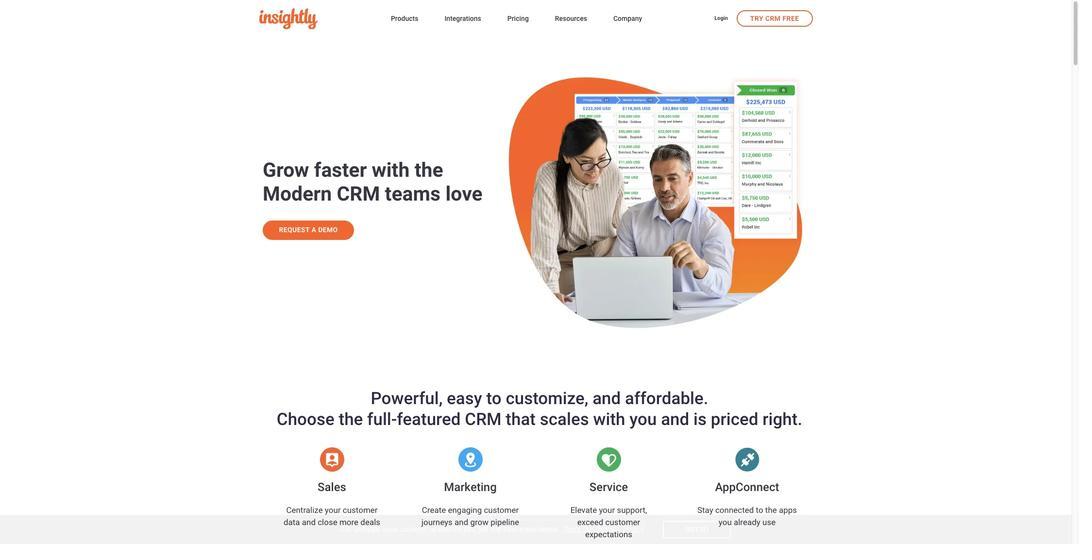 Task type: locate. For each thing, give the bounding box(es) containing it.
1 horizontal spatial to
[[487, 389, 502, 409]]

our
[[583, 525, 595, 534]]

free
[[783, 14, 800, 22]]

to left ensure
[[429, 525, 436, 534]]

and for centralize your customer data and close more deals
[[302, 518, 316, 528]]

you down affordable.
[[630, 410, 657, 430]]

your inside elevate your support, exceed customer expectations
[[599, 506, 615, 515]]

marketing
[[444, 481, 497, 494]]

crm
[[766, 14, 781, 22], [337, 182, 380, 206], [465, 410, 502, 430]]

crm inside grow faster with the modern crm teams love
[[337, 182, 380, 206]]

the inside "powerful, easy to customize, and affordable. choose the full-featured crm that scales with you and is priced right."
[[339, 410, 363, 430]]

customer
[[343, 506, 378, 515], [484, 506, 519, 515], [606, 518, 641, 528]]

read
[[564, 525, 581, 534]]

you down connected
[[719, 518, 732, 528]]

to inside stay connected to the apps you already use
[[757, 506, 764, 515]]

the up teams
[[415, 159, 444, 182]]

integrations link
[[445, 13, 482, 26]]

got
[[686, 526, 699, 534]]

customer for sales
[[343, 506, 378, 515]]

1 your from the left
[[325, 506, 341, 515]]

apps
[[780, 506, 798, 515]]

customer for marketing
[[484, 506, 519, 515]]

insightly logo image
[[259, 8, 318, 29]]

customer inside centralize your customer data and close more deals
[[343, 506, 378, 515]]

customer up deals
[[343, 506, 378, 515]]

2 horizontal spatial you
[[719, 518, 732, 528]]

grow faster with the modern crm teams love
[[263, 159, 483, 206]]

0 vertical spatial crm
[[766, 14, 781, 22]]

with inside grow faster with the modern crm teams love
[[372, 159, 410, 182]]

choose
[[277, 410, 335, 430]]

2 horizontal spatial customer
[[606, 518, 641, 528]]

integrations
[[445, 15, 482, 22]]

customer down support,
[[606, 518, 641, 528]]

2 horizontal spatial to
[[757, 506, 764, 515]]

to
[[487, 389, 502, 409], [757, 506, 764, 515], [429, 525, 436, 534]]

2 your from the left
[[599, 506, 615, 515]]

customer inside elevate your support, exceed customer expectations
[[606, 518, 641, 528]]

your up privacy
[[599, 506, 615, 515]]

1 horizontal spatial you
[[630, 410, 657, 430]]

you inside cookieconsent dialog
[[464, 525, 476, 534]]

to up use
[[757, 506, 764, 515]]

got it! button
[[663, 521, 731, 539]]

2 vertical spatial to
[[429, 525, 436, 534]]

and inside the create engaging customer journeys and grow pipeline
[[455, 518, 469, 528]]

1 horizontal spatial your
[[599, 506, 615, 515]]

crm down faster
[[337, 182, 380, 206]]

2 horizontal spatial crm
[[766, 14, 781, 22]]

to inside "powerful, easy to customize, and affordable. choose the full-featured crm that scales with you and is priced right."
[[487, 389, 502, 409]]

service
[[590, 481, 629, 494]]

company
[[614, 15, 643, 22]]

customer up pipeline
[[484, 506, 519, 515]]

the up use
[[766, 506, 778, 515]]

and inside centralize your customer data and close more deals
[[302, 518, 316, 528]]

with
[[372, 159, 410, 182], [594, 410, 626, 430]]

centralize your customer data and close more deals
[[284, 506, 381, 528]]

crm inside "powerful, easy to customize, and affordable. choose the full-featured crm that scales with you and is priced right."
[[465, 410, 502, 430]]

get
[[478, 525, 489, 534]]

0 horizontal spatial to
[[429, 525, 436, 534]]

1 horizontal spatial crm
[[465, 410, 502, 430]]

resources link
[[555, 13, 588, 26]]

affordable.
[[626, 389, 709, 409]]

1 horizontal spatial customer
[[484, 506, 519, 515]]

0 horizontal spatial your
[[325, 506, 341, 515]]

try crm free link
[[737, 10, 813, 26]]

1 vertical spatial to
[[757, 506, 764, 515]]

full-
[[367, 410, 397, 430]]

0 horizontal spatial customer
[[343, 506, 378, 515]]

customer inside the create engaging customer journeys and grow pipeline
[[484, 506, 519, 515]]

you
[[630, 410, 657, 430], [719, 518, 732, 528], [464, 525, 476, 534]]

experience.
[[521, 525, 560, 534]]

marketing icon 2 image
[[439, 448, 502, 472]]

appconnect icon 1 image
[[716, 448, 779, 472]]

the left full- on the left bottom of the page
[[339, 410, 363, 430]]

it!
[[701, 526, 709, 534]]

try crm free
[[751, 14, 800, 22]]

with up service icon 2
[[594, 410, 626, 430]]

your for service
[[599, 506, 615, 515]]

grow
[[263, 159, 309, 182]]

to inside cookieconsent dialog
[[429, 525, 436, 534]]

with up teams
[[372, 159, 410, 182]]

and
[[593, 389, 621, 409], [662, 410, 690, 430], [302, 518, 316, 528], [455, 518, 469, 528]]

journeys
[[422, 518, 453, 528]]

that
[[506, 410, 536, 430]]

1 horizontal spatial with
[[594, 410, 626, 430]]

your up 'close'
[[325, 506, 341, 515]]

0 horizontal spatial with
[[372, 159, 410, 182]]

request a demo link
[[263, 221, 354, 240]]

0 vertical spatial to
[[487, 389, 502, 409]]

0 horizontal spatial you
[[464, 525, 476, 534]]

engaging
[[448, 506, 482, 515]]

your inside centralize your customer data and close more deals
[[325, 506, 341, 515]]

use
[[763, 518, 776, 528]]

1 vertical spatial with
[[594, 410, 626, 430]]

the right get
[[491, 525, 502, 534]]

0 horizontal spatial crm
[[337, 182, 380, 206]]

love
[[446, 182, 483, 206]]

crm down easy
[[465, 410, 502, 430]]

support,
[[617, 506, 648, 515]]

the inside grow faster with the modern crm teams love
[[415, 159, 444, 182]]

to for connected
[[757, 506, 764, 515]]

scales
[[540, 410, 589, 430]]

to right easy
[[487, 389, 502, 409]]

exceed
[[578, 518, 604, 528]]

you left get
[[464, 525, 476, 534]]

ensure
[[438, 525, 462, 534]]

crm right try
[[766, 14, 781, 22]]

2 vertical spatial crm
[[465, 410, 502, 430]]

to for easy
[[487, 389, 502, 409]]

login link
[[715, 14, 728, 23]]

1 vertical spatial crm
[[337, 182, 380, 206]]

pipeline
[[491, 518, 520, 528]]

resources
[[555, 15, 588, 22]]

the
[[415, 159, 444, 182], [339, 410, 363, 430], [766, 506, 778, 515], [491, 525, 502, 534]]

read our privacy policy button
[[562, 522, 646, 537]]

0 vertical spatial with
[[372, 159, 410, 182]]

service icon 2 image
[[578, 448, 641, 472]]

your
[[325, 506, 341, 515], [599, 506, 615, 515]]

centralize
[[286, 506, 323, 515]]



Task type: vqa. For each thing, say whether or not it's contained in the screenshot.


Task type: describe. For each thing, give the bounding box(es) containing it.
expectations
[[586, 530, 633, 540]]

you inside "powerful, easy to customize, and affordable. choose the full-featured crm that scales with you and is priced right."
[[630, 410, 657, 430]]

the inside stay connected to the apps you already use
[[766, 506, 778, 515]]

products
[[391, 15, 419, 22]]

is
[[694, 410, 707, 430]]

best
[[504, 525, 519, 534]]

pricing
[[508, 15, 529, 22]]

grow
[[471, 518, 489, 528]]

faster
[[314, 159, 367, 182]]

your for sales
[[325, 506, 341, 515]]

cookieconsent dialog
[[0, 515, 1073, 544]]

connected
[[716, 506, 754, 515]]

request a demo
[[279, 226, 338, 234]]

appconnect
[[716, 481, 780, 494]]

and for powerful, easy to customize, and affordable. choose the full-featured crm that scales with you and is priced right.
[[593, 389, 621, 409]]

elevate your support, exceed customer expectations
[[571, 506, 648, 540]]

privacy
[[596, 525, 622, 534]]

company link
[[614, 13, 643, 26]]

home banner businessman 2023 v3 image
[[507, 63, 817, 330]]

the inside cookieconsent dialog
[[491, 525, 502, 534]]

close
[[318, 518, 338, 528]]

elevate
[[571, 506, 597, 515]]

right.
[[763, 410, 803, 430]]

demo
[[318, 226, 338, 234]]

powerful,
[[371, 389, 443, 409]]

priced
[[711, 410, 759, 430]]

and for create engaging customer journeys and grow pipeline
[[455, 518, 469, 528]]

customize,
[[506, 389, 589, 409]]

powerful, easy to customize, and affordable. choose the full-featured crm that scales with you and is priced right.
[[277, 389, 803, 430]]

try
[[751, 14, 764, 22]]

website
[[353, 525, 380, 534]]

sales
[[318, 481, 347, 494]]

cookies
[[401, 525, 428, 534]]

try crm free button
[[737, 10, 813, 26]]

uses
[[382, 525, 399, 534]]

deals
[[361, 518, 381, 528]]

crm icon image
[[301, 448, 364, 472]]

easy
[[447, 389, 483, 409]]

modern
[[263, 182, 332, 206]]

create engaging customer journeys and grow pipeline
[[422, 506, 520, 528]]

more
[[340, 518, 359, 528]]

policy
[[624, 525, 644, 534]]

with inside "powerful, easy to customize, and affordable. choose the full-featured crm that scales with you and is priced right."
[[594, 410, 626, 430]]

crm inside button
[[766, 14, 781, 22]]

create
[[422, 506, 446, 515]]

got it!
[[686, 526, 709, 534]]

our
[[339, 525, 352, 534]]

insightly logo link
[[259, 8, 376, 29]]

products link
[[391, 13, 419, 26]]

stay connected to the apps you already use
[[698, 506, 798, 528]]

pricing link
[[508, 13, 529, 26]]

data
[[284, 518, 300, 528]]

our website uses cookies to ensure you get the best experience. read our privacy policy
[[339, 525, 644, 534]]

featured
[[397, 410, 461, 430]]

teams
[[385, 182, 441, 206]]

a
[[312, 226, 317, 234]]

request
[[279, 226, 310, 234]]

stay
[[698, 506, 714, 515]]

you inside stay connected to the apps you already use
[[719, 518, 732, 528]]

already
[[734, 518, 761, 528]]

login
[[715, 15, 728, 21]]



